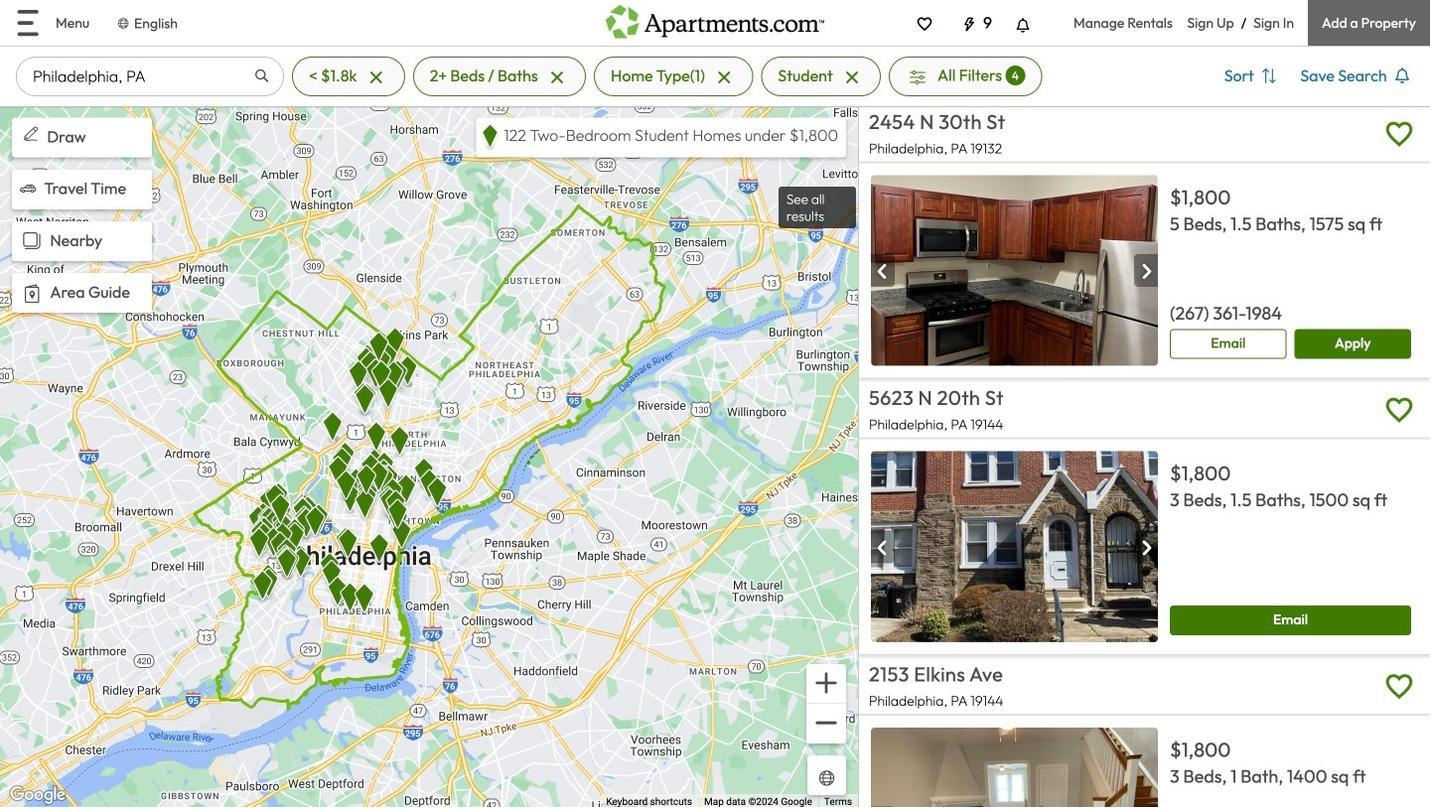 Task type: locate. For each thing, give the bounding box(es) containing it.
Location or Point of Interest text field
[[16, 57, 284, 96]]

1 vertical spatial margin image
[[18, 280, 46, 308]]

map region
[[0, 106, 858, 808]]

google image
[[5, 783, 71, 808]]

1 vertical spatial margin image
[[20, 181, 36, 196]]

margin image
[[18, 227, 46, 255], [18, 280, 46, 308]]

0 vertical spatial margin image
[[18, 227, 46, 255]]

satellite view image
[[816, 767, 839, 790]]

placard image image
[[871, 255, 895, 288], [1135, 255, 1158, 288], [871, 532, 895, 565], [1135, 532, 1158, 565]]

building photo - 5623 n 20th st image
[[871, 452, 1158, 643]]

1 margin image from the top
[[18, 227, 46, 255]]

0 vertical spatial margin image
[[20, 123, 42, 145]]

margin image
[[20, 123, 42, 145], [20, 181, 36, 196]]

building photo - 2153 elkins ave image
[[871, 728, 1158, 808]]



Task type: vqa. For each thing, say whether or not it's contained in the screenshot.
Location or Point of Interest text field
yes



Task type: describe. For each thing, give the bounding box(es) containing it.
building photo - 2454 n 30th st image
[[871, 175, 1158, 366]]

1 margin image from the top
[[20, 123, 42, 145]]

2 margin image from the top
[[20, 181, 36, 196]]

apartments.com logo image
[[606, 0, 825, 38]]

2 margin image from the top
[[18, 280, 46, 308]]



